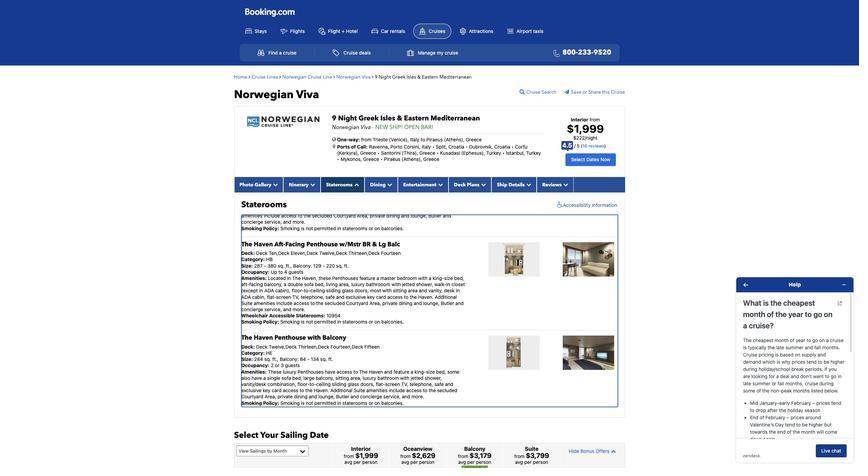 Task type: locate. For each thing, give the bounding box(es) containing it.
1 vertical spatial secluded
[[325, 300, 345, 306]]

$1,999 for interior from $1,999 avg per person
[[356, 452, 378, 460]]

•
[[433, 144, 435, 149], [466, 144, 468, 149], [512, 144, 514, 149], [378, 150, 380, 156], [437, 150, 439, 156], [503, 150, 505, 156], [337, 156, 340, 162], [381, 156, 383, 162]]

vanity,
[[382, 200, 396, 206], [429, 288, 443, 294]]

amenities inside these luxury penthouses have access to the haven and feature a king-size bed, some also have a single sofa bed, large balcony, sitting area, luxury bathroom with jetted shower, vanity/desk combination, floor-to-ceiling sliding glass doors, flat-screen tv, telephone, safe and exclusive key card access to the haven. additional suite amenities include access to the secluded courtyard area, private dining and lounge, butler and concierge service, and more. smoking policy: smoking is not permitted in staterooms or on balconies.
[[367, 388, 388, 393]]

800-233-9520
[[563, 48, 612, 57]]

3 on from the top
[[375, 400, 380, 406]]

doors, for luxury
[[241, 207, 255, 212]]

balcony, inside these luxury penthouses have access to the haven and feature a king-size bed, some also have a single sofa bed, large balcony, sitting area, luxury bathroom with jetted shower, vanity/desk combination, floor-to-ceiling sliding glass doors, flat-screen tv, telephone, safe and exclusive key card access to the haven. additional suite amenities include access to the secluded courtyard area, private dining and lounge, butler and concierge service, and more. smoking policy: smoking is not permitted in staterooms or on balconies.
[[316, 375, 334, 381]]

haven inside the haven aft-facing penthouse w/mstr br & lg balc deck: deck ten,deck eleven,deck twelve,deck thirteen,deck fourteen
[[254, 240, 273, 249]]

0 vertical spatial dining
[[387, 213, 400, 219]]

2 policy: from the top
[[263, 319, 279, 325]]

deck up the he
[[256, 344, 268, 350]]

guests right 3
[[285, 363, 300, 368]]

/ up 4.5 / 5 ( 16 reviews )
[[585, 135, 587, 141]]

1 vertical spatial policy:
[[263, 319, 279, 325]]

doors, for bathrooom
[[355, 288, 369, 294]]

penthouses down 134
[[298, 369, 324, 375]]

cruise inside dropdown button
[[445, 50, 458, 56]]

3 is from the top
[[301, 400, 305, 406]]

0 vertical spatial sliding
[[432, 200, 446, 206]]

glass inside the "ha 332 sq. ft., balcony: 498 sq. ft. 2 guests standard these penthouses have access to the haven and feature a luxurious king-size bed, luxury bathroom with jetted shower, large balcony with hot tub, vanity, floor-to-ceiling sliding glass doors, flat-screen tv, telephone, safe and exclusive key card access to the haven. additional suite amenities include access to the secluded courtyard area, private dining and lounge, butler and concierge service, and more. smoking policy: smoking is not permitted in staterooms or on balconies."
[[448, 200, 459, 206]]

private down combination,
[[278, 394, 293, 400]]

the haven penthouse with balcony deck: deck twelve,deck thirteen,deck fourteen,deck fifteen
[[241, 334, 380, 350]]

2 vertical spatial dining
[[294, 394, 308, 400]]

0 vertical spatial italy
[[410, 136, 420, 142]]

sq. right 498
[[310, 182, 317, 187]]

1 balconies. from the top
[[382, 225, 404, 231]]

0 vertical spatial telephone,
[[291, 207, 314, 212]]

sitting left area
[[393, 288, 407, 294]]

suite inside the "ha 332 sq. ft., balcony: 498 sq. ft. 2 guests standard these penthouses have access to the haven and feature a luxurious king-size bed, luxury bathroom with jetted shower, large balcony with hot tub, vanity, floor-to-ceiling sliding glass doors, flat-screen tv, telephone, safe and exclusive key card access to the haven. additional suite amenities include access to the secluded courtyard area, private dining and lounge, butler and concierge service, and more. smoking policy: smoking is not permitted in staterooms or on balconies."
[[448, 207, 459, 212]]

2 not from the top
[[306, 319, 313, 325]]

0 vertical spatial deck:
[[241, 250, 255, 256]]

desk
[[444, 288, 455, 294]]

policy: down the accessible
[[263, 319, 279, 325]]

is inside the "ha 332 sq. ft., balcony: 498 sq. ft. 2 guests standard these penthouses have access to the haven and feature a luxurious king-size bed, luxury bathroom with jetted shower, large balcony with hot tub, vanity, floor-to-ceiling sliding glass doors, flat-screen tv, telephone, safe and exclusive key card access to the haven. additional suite amenities include access to the secluded courtyard area, private dining and lounge, butler and concierge service, and more. smoking policy: smoking is not permitted in staterooms or on balconies."
[[301, 225, 305, 231]]

/ inside 4.5 / 5 ( 16 reviews )
[[575, 143, 576, 149]]

or inside category: he size: 284 sq. ft., balcony: 84 - 134 sq. ft. occupancy: 2 or 3 guests amenities:
[[275, 363, 280, 368]]

isles for 9 night greek isles & eastern mediterranean norwegian viva - new ship! open bar!
[[381, 113, 395, 123]]

stays link
[[240, 24, 272, 38]]

2 vertical spatial on
[[375, 400, 380, 406]]

entertainment
[[403, 181, 437, 188]]

thirteen,deck down br
[[349, 250, 380, 256]]

area, down 'fourteen,deck'
[[351, 375, 362, 381]]

1 vertical spatial additional
[[435, 294, 457, 300]]

isles inside 9 night greek isles & eastern mediterranean norwegian viva - new ship! open bar!
[[381, 113, 395, 123]]

1 turkey from the left
[[487, 150, 502, 156]]

greece up dubrovnik, in the right of the page
[[466, 136, 482, 142]]

2 turkey from the left
[[527, 150, 541, 156]]

1 vertical spatial telephone,
[[301, 294, 324, 300]]

balcony: up 3
[[280, 356, 299, 362]]

1 these from the top
[[268, 194, 282, 200]]

select up view at the left of page
[[234, 430, 259, 441]]

1 person from the left
[[362, 459, 378, 465]]

dining down area
[[399, 300, 413, 306]]

2 vertical spatial size
[[426, 369, 435, 375]]

save
[[571, 89, 582, 95]]

mediterranean
[[440, 74, 472, 80], [431, 113, 480, 123]]

1 vertical spatial doors,
[[355, 288, 369, 294]]

per inside oceanview from $2,629 avg per person
[[411, 459, 418, 465]]

piraeus up ravenna, porto corsini, italy • split, croatia • dubrovnik, croatia •
[[427, 136, 443, 142]]

a
[[279, 50, 282, 56], [395, 194, 397, 200], [377, 275, 379, 281], [429, 275, 432, 281], [284, 281, 287, 287], [411, 369, 414, 375], [263, 375, 266, 381]]

0 vertical spatial twelve,deck
[[319, 250, 347, 256]]

deck
[[454, 181, 466, 188], [256, 250, 268, 256], [256, 344, 268, 350]]

private down tub,
[[370, 213, 385, 219]]

per
[[354, 459, 361, 465], [411, 459, 418, 465], [468, 459, 475, 465], [525, 459, 532, 465]]

size left some
[[426, 369, 435, 375]]

1 horizontal spatial staterooms
[[326, 181, 353, 188]]

haven. inside the "ha 332 sq. ft., balcony: 498 sq. ft. 2 guests standard these penthouses have access to the haven and feature a luxurious king-size bed, luxury bathroom with jetted shower, large balcony with hot tub, vanity, floor-to-ceiling sliding glass doors, flat-screen tv, telephone, safe and exclusive key card access to the haven. additional suite amenities include access to the secluded courtyard area, private dining and lounge, butler and concierge service, and more. smoking policy: smoking is not permitted in staterooms or on balconies."
[[408, 207, 424, 212]]

2 croatia from the left
[[495, 144, 511, 149]]

norwegian cruise line image
[[247, 115, 320, 128]]

0 vertical spatial safe
[[315, 207, 325, 212]]

2 angle right image from the left
[[280, 74, 281, 79]]

1 vertical spatial occupancy:
[[241, 363, 270, 368]]

0 horizontal spatial safe
[[315, 207, 325, 212]]

chevron down image for photo gallery
[[272, 182, 278, 187]]

from down the oceanview
[[401, 453, 411, 459]]

have inside the "ha 332 sq. ft., balcony: 498 sq. ft. 2 guests standard these penthouses have access to the haven and feature a luxurious king-size bed, luxury bathroom with jetted shower, large balcony with hot tub, vanity, floor-to-ceiling sliding glass doors, flat-screen tv, telephone, safe and exclusive key card access to the haven. additional suite amenities include access to the secluded courtyard area, private dining and lounge, butler and concierge service, and more. smoking policy: smoking is not permitted in staterooms or on balconies."
[[310, 194, 321, 200]]

0 vertical spatial night
[[379, 74, 391, 80]]

italy up corsini,
[[410, 136, 420, 142]]

in
[[337, 225, 341, 231], [287, 275, 291, 281], [447, 281, 451, 287], [259, 288, 263, 294], [456, 288, 460, 294], [337, 319, 341, 325], [337, 400, 341, 406]]

photo gallery
[[240, 181, 272, 188]]

chevron up image left dining
[[353, 182, 359, 187]]

per for $3,799
[[525, 459, 532, 465]]

feature inside these luxury penthouses have access to the haven and feature a king-size bed, some also have a single sofa bed, large balcony, sitting area, luxury bathroom with jetted shower, vanity/desk combination, floor-to-ceiling sliding glass doors, flat-screen tv, telephone, safe and exclusive key card access to the haven. additional suite amenities include access to the secluded courtyard area, private dining and lounge, butler and concierge service, and more. smoking policy: smoking is not permitted in staterooms or on balconies.
[[394, 369, 410, 375]]

2 vertical spatial doors,
[[361, 381, 375, 387]]

night for 9 night greek isles & eastern mediterranean
[[379, 74, 391, 80]]

avg for $3,799
[[516, 459, 523, 465]]

ceiling inside located in the haven, these penthouses feature a master bedroom with a king-size bed, aft-facing balcony, a double sofa bed, living area, luxury bathrooom with jetted shower, walk-in closet (except in ada cabin), floor-to-ceiling sliding glass doors, most with sitting area and vanity, desk in ada cabin, flat-screen tv, telephone, safe and exclusive key card access to the haven. additional suite amenities include access to the secluded courtyard area, private dining and lounge, butler and concierge service, and more. wheelchair accessible staterooms: 10954 smoking policy: smoking is not permitted in staterooms or on balconies.
[[311, 288, 325, 294]]

have up vanity/desk
[[252, 375, 262, 381]]

chevron up image inside staterooms dropdown button
[[353, 182, 359, 187]]

luxury
[[241, 200, 255, 206], [351, 281, 365, 287], [283, 369, 297, 375], [363, 375, 376, 381]]

additional inside the "ha 332 sq. ft., balcony: 498 sq. ft. 2 guests standard these penthouses have access to the haven and feature a luxurious king-size bed, luxury bathroom with jetted shower, large balcony with hot tub, vanity, floor-to-ceiling sliding glass doors, flat-screen tv, telephone, safe and exclusive key card access to the haven. additional suite amenities include access to the secluded courtyard area, private dining and lounge, butler and concierge service, and more. smoking policy: smoking is not permitted in staterooms or on balconies."
[[425, 207, 447, 212]]

courtyard inside located in the haven, these penthouses feature a master bedroom with a king-size bed, aft-facing balcony, a double sofa bed, living area, luxury bathrooom with jetted shower, walk-in closet (except in ada cabin), floor-to-ceiling sliding glass doors, most with sitting area and vanity, desk in ada cabin, flat-screen tv, telephone, safe and exclusive key card access to the haven. additional suite amenities include access to the secluded courtyard area, private dining and lounge, butler and concierge service, and more. wheelchair accessible staterooms: 10954 smoking policy: smoking is not permitted in staterooms or on balconies.
[[346, 300, 368, 306]]

angle right image right the home
[[249, 74, 251, 79]]

on
[[375, 225, 380, 231], [375, 319, 380, 325], [375, 400, 380, 406]]

ft., down the he
[[273, 356, 279, 362]]

staterooms
[[326, 181, 353, 188], [241, 199, 287, 210]]

feature inside located in the haven, these penthouses feature a master bedroom with a king-size bed, aft-facing balcony, a double sofa bed, living area, luxury bathrooom with jetted shower, walk-in closet (except in ada cabin), floor-to-ceiling sliding glass doors, most with sitting area and vanity, desk in ada cabin, flat-screen tv, telephone, safe and exclusive key card access to the haven. additional suite amenities include access to the secluded courtyard area, private dining and lounge, butler and concierge service, and more. wheelchair accessible staterooms: 10954 smoking policy: smoking is not permitted in staterooms or on balconies.
[[360, 275, 375, 281]]

to- down 134
[[310, 381, 316, 387]]

chevron down image inside reviews dropdown button
[[562, 182, 569, 187]]

ceiling down luxurious
[[416, 200, 431, 206]]

332
[[254, 182, 263, 187]]

italy right corsini,
[[422, 144, 431, 149]]

1 vertical spatial lounge,
[[424, 300, 440, 306]]

twelve,deck up 220
[[319, 250, 347, 256]]

amenities: up also
[[241, 369, 267, 375]]

0 horizontal spatial night
[[338, 113, 357, 123]]

chevron down image
[[272, 182, 278, 187], [437, 182, 443, 187], [525, 182, 532, 187]]

1 chevron down image from the left
[[309, 182, 315, 187]]

select for select your sailing date
[[234, 430, 259, 441]]

1 is from the top
[[301, 225, 305, 231]]

night right angle right icon
[[379, 74, 391, 80]]

sliding for size
[[432, 200, 446, 206]]

category: hb size: 287 - 380 sq. ft., balcony: 129 - 220 sq. ft. occupancy: up to 4 guests amenities:
[[241, 256, 349, 281]]

1 per from the left
[[354, 459, 361, 465]]

exclusive
[[336, 207, 356, 212], [346, 294, 366, 300], [241, 388, 262, 393]]

to- down 'haven,'
[[304, 288, 311, 294]]

piraeus down the santorini
[[384, 156, 401, 162]]

• down (kerkyra),
[[337, 156, 340, 162]]

2 horizontal spatial key
[[367, 294, 375, 300]]

dining button
[[365, 177, 398, 192]]

2 deck: from the top
[[241, 344, 255, 350]]

sliding for area,
[[326, 288, 341, 294]]

vanity, inside the "ha 332 sq. ft., balcony: 498 sq. ft. 2 guests standard these penthouses have access to the haven and feature a luxurious king-size bed, luxury bathroom with jetted shower, large balcony with hot tub, vanity, floor-to-ceiling sliding glass doors, flat-screen tv, telephone, safe and exclusive key card access to the haven. additional suite amenities include access to the secluded courtyard area, private dining and lounge, butler and concierge service, and more. smoking policy: smoking is not permitted in staterooms or on balconies."
[[382, 200, 396, 206]]

2 left 3
[[271, 363, 274, 368]]

paper plane image
[[565, 89, 571, 94]]

these inside the "ha 332 sq. ft., balcony: 498 sq. ft. 2 guests standard these penthouses have access to the haven and feature a luxurious king-size bed, luxury bathroom with jetted shower, large balcony with hot tub, vanity, floor-to-ceiling sliding glass doors, flat-screen tv, telephone, safe and exclusive key card access to the haven. additional suite amenities include access to the secluded courtyard area, private dining and lounge, butler and concierge service, and more. smoking policy: smoking is not permitted in staterooms or on balconies."
[[268, 194, 282, 200]]

twelve,deck up the he
[[269, 344, 297, 350]]

call:
[[357, 144, 368, 149]]

chevron up image
[[353, 182, 359, 187], [610, 449, 616, 454]]

accessibility information link
[[556, 202, 618, 209]]

1 horizontal spatial select
[[572, 157, 585, 162]]

tv,
[[282, 207, 289, 212], [293, 294, 300, 300], [402, 381, 409, 387]]

chevron down image for dining
[[386, 182, 393, 187]]

1 vertical spatial not
[[306, 319, 313, 325]]

jetted inside these luxury penthouses have access to the haven and feature a king-size bed, some also have a single sofa bed, large balcony, sitting area, luxury bathroom with jetted shower, vanity/desk combination, floor-to-ceiling sliding glass doors, flat-screen tv, telephone, safe and exclusive key card access to the haven. additional suite amenities include access to the secluded courtyard area, private dining and lounge, butler and concierge service, and more. smoking policy: smoking is not permitted in staterooms or on balconies.
[[411, 375, 424, 381]]

greece
[[466, 136, 482, 142], [360, 150, 376, 156], [420, 150, 436, 156], [363, 156, 379, 162], [424, 156, 440, 162]]

my
[[437, 50, 444, 56]]

from inside oceanview from $2,629 avg per person
[[401, 453, 411, 459]]

area,
[[339, 281, 350, 287], [351, 375, 362, 381]]

(kerkyra),
[[337, 150, 359, 156]]

2 horizontal spatial ft.
[[344, 263, 349, 269]]

1 policy: from the top
[[263, 225, 279, 231]]

br
[[363, 240, 371, 249]]

haven inside the "ha 332 sq. ft., balcony: 498 sq. ft. 2 guests standard these penthouses have access to the haven and feature a luxurious king-size bed, luxury bathroom with jetted shower, large balcony with hot tub, vanity, floor-to-ceiling sliding glass doors, flat-screen tv, telephone, safe and exclusive key card access to the haven. additional suite amenities include access to the secluded courtyard area, private dining and lounge, butler and concierge service, and more. smoking policy: smoking is not permitted in staterooms or on balconies."
[[353, 194, 367, 200]]

suite inside suite from $3,799 avg per person
[[525, 446, 539, 452]]

occupancy: inside category: he size: 284 sq. ft., balcony: 84 - 134 sq. ft. occupancy: 2 or 3 guests amenities:
[[241, 363, 270, 368]]

eastern for 9 night greek isles & eastern mediterranean norwegian viva - new ship! open bar!
[[404, 113, 429, 123]]

luxury inside the "ha 332 sq. ft., balcony: 498 sq. ft. 2 guests standard these penthouses have access to the haven and feature a luxurious king-size bed, luxury bathroom with jetted shower, large balcony with hot tub, vanity, floor-to-ceiling sliding glass doors, flat-screen tv, telephone, safe and exclusive key card access to the haven. additional suite amenities include access to the secluded courtyard area, private dining and lounge, butler and concierge service, and more. smoking policy: smoking is not permitted in staterooms or on balconies."
[[241, 200, 255, 206]]

(athens), inside santorini (thira), greece • kusadasi (ephesus), turkey • istanbul, turkey • mykonos, greece • piraeus (athens), greece
[[402, 156, 422, 162]]

0 vertical spatial not
[[306, 225, 313, 231]]

0 vertical spatial balcony,
[[264, 281, 283, 287]]

4.5
[[563, 142, 572, 149]]

shower,
[[304, 200, 321, 206], [416, 281, 433, 287], [425, 375, 442, 381]]

more. inside the "ha 332 sq. ft., balcony: 498 sq. ft. 2 guests standard these penthouses have access to the haven and feature a luxurious king-size bed, luxury bathroom with jetted shower, large balcony with hot tub, vanity, floor-to-ceiling sliding glass doors, flat-screen tv, telephone, safe and exclusive key card access to the haven. additional suite amenities include access to the secluded courtyard area, private dining and lounge, butler and concierge service, and more. smoking policy: smoking is not permitted in staterooms or on balconies."
[[293, 219, 306, 225]]

balcony: inside category: hb size: 287 - 380 sq. ft., balcony: 129 - 220 sq. ft. occupancy: up to 4 guests amenities:
[[293, 263, 312, 269]]

1 vertical spatial flat-
[[267, 294, 276, 300]]

wheelchair image
[[556, 202, 563, 209]]

2 amenities: from the top
[[241, 369, 267, 375]]

3 not from the top
[[306, 400, 313, 406]]

card down combination,
[[272, 388, 282, 393]]

1 size: from the top
[[241, 263, 253, 269]]

suite
[[448, 207, 459, 212], [241, 300, 253, 306], [354, 388, 365, 393], [525, 446, 539, 452]]

3 chevron down image from the left
[[480, 182, 486, 187]]

trieste
[[373, 136, 388, 142]]

ada down (except at the bottom left of page
[[241, 294, 251, 300]]

area,
[[357, 213, 369, 219], [370, 300, 381, 306], [265, 394, 276, 400]]

cruise left line
[[308, 74, 322, 80]]

from for oceanview from $2,629 avg per person
[[401, 453, 411, 459]]

1 2 from the top
[[271, 188, 274, 194]]

0 horizontal spatial flat-
[[257, 207, 266, 212]]

haven up the he
[[254, 334, 273, 342]]

134
[[311, 356, 319, 362]]

more. inside these luxury penthouses have access to the haven and feature a king-size bed, some also have a single sofa bed, large balcony, sitting area, luxury bathroom with jetted shower, vanity/desk combination, floor-to-ceiling sliding glass doors, flat-screen tv, telephone, safe and exclusive key card access to the haven. additional suite amenities include access to the secluded courtyard area, private dining and lounge, butler and concierge service, and more. smoking policy: smoking is not permitted in staterooms or on balconies.
[[412, 394, 424, 400]]

night inside 9 night greek isles & eastern mediterranean norwegian viva - new ship! open bar!
[[338, 113, 357, 123]]

person inside interior from $1,999 avg per person
[[362, 459, 378, 465]]

staterooms inside these luxury penthouses have access to the haven and feature a king-size bed, some also have a single sofa bed, large balcony, sitting area, luxury bathroom with jetted shower, vanity/desk combination, floor-to-ceiling sliding glass doors, flat-screen tv, telephone, safe and exclusive key card access to the haven. additional suite amenities include access to the secluded courtyard area, private dining and lounge, butler and concierge service, and more. smoking policy: smoking is not permitted in staterooms or on balconies.
[[343, 400, 368, 406]]

498
[[300, 182, 309, 187]]

1 horizontal spatial have
[[310, 194, 321, 200]]

large inside the "ha 332 sq. ft., balcony: 498 sq. ft. 2 guests standard these penthouses have access to the haven and feature a luxurious king-size bed, luxury bathroom with jetted shower, large balcony with hot tub, vanity, floor-to-ceiling sliding glass doors, flat-screen tv, telephone, safe and exclusive key card access to the haven. additional suite amenities include access to the secluded courtyard area, private dining and lounge, butler and concierge service, and more. smoking policy: smoking is not permitted in staterooms or on balconies."
[[322, 200, 333, 206]]

chevron down image down 'ha' in the left of the page
[[272, 182, 278, 187]]

w/mstr
[[340, 240, 361, 249]]

thirteen,deck up 134
[[298, 344, 329, 350]]

1 vertical spatial balcony
[[465, 446, 486, 452]]

king- left some
[[415, 369, 426, 375]]

view sailings by month
[[239, 448, 287, 454]]

guests up penthouses
[[275, 188, 290, 194]]

ceiling for bed,
[[311, 288, 325, 294]]

lg
[[379, 240, 386, 249]]

1 horizontal spatial feature
[[378, 194, 393, 200]]

2 staterooms from the top
[[343, 319, 368, 325]]

2 vertical spatial haven.
[[314, 388, 329, 393]]

2 is from the top
[[301, 319, 305, 325]]

permitted up the haven aft-facing penthouse w/mstr br & lg balc deck: deck ten,deck eleven,deck twelve,deck thirteen,deck fourteen
[[315, 225, 336, 231]]

1 vertical spatial butler
[[441, 300, 454, 306]]

cruise search
[[527, 89, 557, 95]]

key down most
[[367, 294, 375, 300]]

1 vertical spatial thirteen,deck
[[298, 344, 329, 350]]

ft., up 4
[[286, 263, 292, 269]]

$2,629
[[412, 452, 436, 460]]

fourteen
[[381, 250, 401, 256]]

2 category: from the top
[[241, 350, 265, 356]]

balconies. inside these luxury penthouses have access to the haven and feature a king-size bed, some also have a single sofa bed, large balcony, sitting area, luxury bathroom with jetted shower, vanity/desk combination, floor-to-ceiling sliding glass doors, flat-screen tv, telephone, safe and exclusive key card access to the haven. additional suite amenities include access to the secluded courtyard area, private dining and lounge, butler and concierge service, and more. smoking policy: smoking is not permitted in staterooms or on balconies.
[[382, 400, 404, 406]]

deck plans
[[454, 181, 480, 188]]

3 permitted from the top
[[315, 400, 336, 406]]

1 vertical spatial these
[[268, 369, 282, 375]]

luxury left bathrooom in the bottom left of the page
[[351, 281, 365, 287]]

0 horizontal spatial thirteen,deck
[[298, 344, 329, 350]]

attractions link
[[454, 24, 499, 38]]

closet
[[452, 281, 465, 287]]

corfu
[[515, 144, 528, 149]]

1 vertical spatial key
[[367, 294, 375, 300]]

accessibility
[[563, 202, 591, 208]]

staterooms up balcony
[[326, 181, 353, 188]]

3 chevron down image from the left
[[525, 182, 532, 187]]

2 2 from the top
[[271, 363, 274, 368]]

from for suite from $3,799 avg per person
[[515, 453, 525, 459]]

guests inside category: he size: 284 sq. ft., balcony: 84 - 134 sq. ft. occupancy: 2 or 3 guests amenities:
[[285, 363, 300, 368]]

from right interior
[[590, 117, 600, 122]]

car rentals link
[[366, 24, 411, 38]]

greek inside 9 night greek isles & eastern mediterranean norwegian viva - new ship! open bar!
[[359, 113, 379, 123]]

balcony: inside category: he size: 284 sq. ft., balcony: 84 - 134 sq. ft. occupancy: 2 or 3 guests amenities:
[[280, 356, 299, 362]]

1 vertical spatial private
[[383, 300, 398, 306]]

penthouses inside these luxury penthouses have access to the haven and feature a king-size bed, some also have a single sofa bed, large balcony, sitting area, luxury bathroom with jetted shower, vanity/desk combination, floor-to-ceiling sliding glass doors, flat-screen tv, telephone, safe and exclusive key card access to the haven. additional suite amenities include access to the secluded courtyard area, private dining and lounge, butler and concierge service, and more. smoking policy: smoking is not permitted in staterooms or on balconies.
[[298, 369, 324, 375]]

1 vertical spatial amenities:
[[241, 369, 267, 375]]

isles
[[407, 74, 416, 80], [381, 113, 395, 123]]

avg inside suite from $3,799 avg per person
[[516, 459, 523, 465]]

1 horizontal spatial card
[[366, 207, 376, 212]]

ten,deck
[[269, 250, 290, 256]]

1 vertical spatial sliding
[[326, 288, 341, 294]]

9 for 9 night greek isles & eastern mediterranean
[[375, 74, 378, 80]]

per inside interior from $1,999 avg per person
[[354, 459, 361, 465]]

doors,
[[241, 207, 255, 212], [355, 288, 369, 294], [361, 381, 375, 387]]

&
[[418, 74, 421, 80], [397, 113, 403, 123], [372, 240, 377, 249]]

balconies.
[[382, 225, 404, 231], [382, 319, 404, 325], [382, 400, 404, 406]]

share
[[589, 89, 601, 95]]

size: inside category: hb size: 287 - 380 sq. ft., balcony: 129 - 220 sq. ft. occupancy: up to 4 guests amenities:
[[241, 263, 253, 269]]

the inside the haven penthouse with balcony deck: deck twelve,deck thirteen,deck fourteen,deck fifteen
[[241, 334, 252, 342]]

2 per from the left
[[411, 459, 418, 465]]

key inside the "ha 332 sq. ft., balcony: 498 sq. ft. 2 guests standard these penthouses have access to the haven and feature a luxurious king-size bed, luxury bathroom with jetted shower, large balcony with hot tub, vanity, floor-to-ceiling sliding glass doors, flat-screen tv, telephone, safe and exclusive key card access to the haven. additional suite amenities include access to the secluded courtyard area, private dining and lounge, butler and concierge service, and more. smoking policy: smoking is not permitted in staterooms or on balconies."
[[357, 207, 365, 212]]

1 avg from the left
[[345, 459, 352, 465]]

2 down 'ha' in the left of the page
[[271, 188, 274, 194]]

in inside these luxury penthouses have access to the haven and feature a king-size bed, some also have a single sofa bed, large balcony, sitting area, luxury bathroom with jetted shower, vanity/desk combination, floor-to-ceiling sliding glass doors, flat-screen tv, telephone, safe and exclusive key card access to the haven. additional suite amenities include access to the secluded courtyard area, private dining and lounge, butler and concierge service, and more. smoking policy: smoking is not permitted in staterooms or on balconies.
[[337, 400, 341, 406]]

1 deck: from the top
[[241, 250, 255, 256]]

greek for 9 night greek isles & eastern mediterranean norwegian viva - new ship! open bar!
[[359, 113, 379, 123]]

permitted down 10954
[[315, 319, 336, 325]]

4 avg from the left
[[516, 459, 523, 465]]

2 chevron down image from the left
[[437, 182, 443, 187]]

1 permitted from the top
[[315, 225, 336, 231]]

from left "$3,799"
[[515, 453, 525, 459]]

shower, inside these luxury penthouses have access to the haven and feature a king-size bed, some also have a single sofa bed, large balcony, sitting area, luxury bathroom with jetted shower, vanity/desk combination, floor-to-ceiling sliding glass doors, flat-screen tv, telephone, safe and exclusive key card access to the haven. additional suite amenities include access to the secluded courtyard area, private dining and lounge, butler and concierge service, and more. smoking policy: smoking is not permitted in staterooms or on balconies.
[[425, 375, 442, 381]]

0 horizontal spatial ft.
[[318, 182, 323, 187]]

1 vertical spatial piraeus
[[384, 156, 401, 162]]

policy: down combination,
[[263, 400, 279, 406]]

avg for $1,999
[[345, 459, 352, 465]]

interior from $1,999 avg per person
[[344, 446, 378, 465]]

0 horizontal spatial &
[[372, 240, 377, 249]]

0 horizontal spatial vanity,
[[382, 200, 396, 206]]

- inside category: he size: 284 sq. ft., balcony: 84 - 134 sq. ft. occupancy: 2 or 3 guests amenities:
[[307, 356, 310, 362]]

1 horizontal spatial sofa
[[304, 281, 314, 287]]

0 vertical spatial thirteen,deck
[[349, 250, 380, 256]]

1 amenities: from the top
[[241, 275, 267, 281]]

to inside category: hb size: 287 - 380 sq. ft., balcony: 129 - 220 sq. ft. occupancy: up to 4 guests amenities:
[[279, 269, 283, 275]]

to- down luxurious
[[410, 200, 416, 206]]

2 vertical spatial lounge,
[[319, 394, 335, 400]]

1 cruise from the left
[[283, 50, 297, 56]]

balcony up recommended image
[[465, 446, 486, 452]]

1 vertical spatial courtyard
[[346, 300, 368, 306]]

(thira),
[[402, 150, 418, 156]]

size inside located in the haven, these penthouses feature a master bedroom with a king-size bed, aft-facing balcony, a double sofa bed, living area, luxury bathrooom with jetted shower, walk-in closet (except in ada cabin), floor-to-ceiling sliding glass doors, most with sitting area and vanity, desk in ada cabin, flat-screen tv, telephone, safe and exclusive key card access to the haven. additional suite amenities include access to the secluded courtyard area, private dining and lounge, butler and concierge service, and more. wheelchair accessible staterooms: 10954 smoking policy: smoking is not permitted in staterooms or on balconies.
[[444, 275, 453, 281]]

from
[[590, 117, 600, 122], [361, 136, 372, 142], [344, 453, 354, 459], [401, 453, 411, 459], [458, 453, 469, 459], [515, 453, 525, 459]]

screen
[[266, 207, 281, 212], [276, 294, 291, 300], [385, 381, 400, 387]]

• up istanbul,
[[512, 144, 514, 149]]

chevron down image
[[309, 182, 315, 187], [386, 182, 393, 187], [480, 182, 486, 187], [562, 182, 569, 187]]

2 vertical spatial service,
[[384, 394, 401, 400]]

3 balconies. from the top
[[382, 400, 404, 406]]

from inside suite from $3,799 avg per person
[[515, 453, 525, 459]]

1 horizontal spatial ft.
[[328, 356, 333, 362]]

cruise
[[344, 50, 358, 56], [252, 74, 266, 80], [308, 74, 322, 80], [527, 89, 541, 95], [611, 89, 625, 95]]

corsini,
[[404, 144, 421, 149]]

0 vertical spatial category:
[[241, 256, 265, 262]]

double
[[288, 281, 303, 287]]

interior
[[351, 446, 371, 452]]

0 horizontal spatial chevron up image
[[353, 182, 359, 187]]

luxury inside located in the haven, these penthouses feature a master bedroom with a king-size bed, aft-facing balcony, a double sofa bed, living area, luxury bathrooom with jetted shower, walk-in closet (except in ada cabin), floor-to-ceiling sliding glass doors, most with sitting area and vanity, desk in ada cabin, flat-screen tv, telephone, safe and exclusive key card access to the haven. additional suite amenities include access to the secluded courtyard area, private dining and lounge, butler and concierge service, and more. wheelchair accessible staterooms: 10954 smoking policy: smoking is not permitted in staterooms or on balconies.
[[351, 281, 365, 287]]

4 per from the left
[[525, 459, 532, 465]]

1 vertical spatial king-
[[433, 275, 444, 281]]

private down bathrooom in the bottom left of the page
[[383, 300, 398, 306]]

secluded up 10954
[[325, 300, 345, 306]]

4 chevron down image from the left
[[562, 182, 569, 187]]

& down manage
[[418, 74, 421, 80]]

the left 'aft-'
[[241, 240, 252, 249]]

date
[[310, 430, 329, 441]]

norwegian inside 9 night greek isles & eastern mediterranean norwegian viva - new ship! open bar!
[[332, 123, 360, 131]]

rentals
[[390, 28, 405, 34]]

area, down hot
[[357, 213, 369, 219]]

1 vertical spatial safe
[[326, 294, 335, 300]]

0 vertical spatial $1,999
[[567, 122, 604, 135]]

2 vertical spatial screen
[[385, 381, 400, 387]]

select for select          dates now
[[572, 157, 585, 162]]

size up walk-
[[444, 275, 453, 281]]

balcony, down 134
[[316, 375, 334, 381]]

3 staterooms from the top
[[343, 400, 368, 406]]

deck inside the haven penthouse with balcony deck: deck twelve,deck thirteen,deck fourteen,deck fifteen
[[256, 344, 268, 350]]

2 cruise from the left
[[445, 50, 458, 56]]

2 balconies. from the top
[[382, 319, 404, 325]]

croatia up istanbul,
[[495, 144, 511, 149]]

2 vertical spatial policy:
[[263, 400, 279, 406]]

0 vertical spatial service,
[[265, 219, 282, 225]]

1 vertical spatial service,
[[265, 306, 282, 312]]

0 vertical spatial sofa
[[304, 281, 314, 287]]

avg for $2,629
[[402, 459, 409, 465]]

1 vertical spatial ceiling
[[311, 288, 325, 294]]

more. inside located in the haven, these penthouses feature a master bedroom with a king-size bed, aft-facing balcony, a double sofa bed, living area, luxury bathrooom with jetted shower, walk-in closet (except in ada cabin), floor-to-ceiling sliding glass doors, most with sitting area and vanity, desk in ada cabin, flat-screen tv, telephone, safe and exclusive key card access to the haven. additional suite amenities include access to the secluded courtyard area, private dining and lounge, butler and concierge service, and more. wheelchair accessible staterooms: 10954 smoking policy: smoking is not permitted in staterooms or on balconies.
[[293, 306, 306, 312]]

2 vertical spatial ft.,
[[273, 356, 279, 362]]

1 vertical spatial concierge
[[241, 306, 263, 312]]

map marker image
[[333, 144, 336, 149]]

2 chevron down image from the left
[[386, 182, 393, 187]]

0 horizontal spatial norwegian viva
[[234, 87, 319, 102]]

dining
[[387, 213, 400, 219], [399, 300, 413, 306], [294, 394, 308, 400]]

sliding inside these luxury penthouses have access to the haven and feature a king-size bed, some also have a single sofa bed, large balcony, sitting area, luxury bathroom with jetted shower, vanity/desk combination, floor-to-ceiling sliding glass doors, flat-screen tv, telephone, safe and exclusive key card access to the haven. additional suite amenities include access to the secluded courtyard area, private dining and lounge, butler and concierge service, and more. smoking policy: smoking is not permitted in staterooms or on balconies.
[[332, 381, 347, 387]]

0 vertical spatial butler
[[429, 213, 442, 219]]

additional
[[425, 207, 447, 212], [435, 294, 457, 300], [331, 388, 353, 393]]

2 avg from the left
[[402, 459, 409, 465]]

norwegian viva left angle right icon
[[336, 74, 371, 80]]

1 vertical spatial isles
[[381, 113, 395, 123]]

is up sailing
[[301, 400, 305, 406]]

turkey
[[487, 150, 502, 156], [527, 150, 541, 156]]

ceiling down these
[[311, 288, 325, 294]]

2 these from the top
[[268, 369, 282, 375]]

cabin image for deck twelve,deck thirteen,deck fourteen,deck fifteen deck on norwegian viva image
[[563, 336, 615, 370]]

0 horizontal spatial card
[[272, 388, 282, 393]]

4 person from the left
[[533, 459, 549, 465]]

not up the haven aft-facing penthouse w/mstr br & lg balc deck: deck ten,deck eleven,deck twelve,deck thirteen,deck fourteen
[[306, 225, 313, 231]]

night for 9 night greek isles & eastern mediterranean norwegian viva - new ship! open bar!
[[338, 113, 357, 123]]

ft., down 'ha' in the left of the page
[[272, 182, 279, 187]]

reviews
[[589, 143, 605, 149]]

policy:
[[263, 225, 279, 231], [263, 319, 279, 325], [263, 400, 279, 406]]

screen inside these luxury penthouses have access to the haven and feature a king-size bed, some also have a single sofa bed, large balcony, sitting area, luxury bathroom with jetted shower, vanity/desk combination, floor-to-ceiling sliding glass doors, flat-screen tv, telephone, safe and exclusive key card access to the haven. additional suite amenities include access to the secluded courtyard area, private dining and lounge, butler and concierge service, and more. smoking policy: smoking is not permitted in staterooms or on balconies.
[[385, 381, 400, 387]]

guests inside the "ha 332 sq. ft., balcony: 498 sq. ft. 2 guests standard these penthouses have access to the haven and feature a luxurious king-size bed, luxury bathroom with jetted shower, large balcony with hot tub, vanity, floor-to-ceiling sliding glass doors, flat-screen tv, telephone, safe and exclusive key card access to the haven. additional suite amenities include access to the secluded courtyard area, private dining and lounge, butler and concierge service, and more. smoking policy: smoking is not permitted in staterooms or on balconies."
[[275, 188, 290, 194]]

0 vertical spatial jetted
[[289, 200, 302, 206]]

guests inside category: hb size: 287 - 380 sq. ft., balcony: 129 - 220 sq. ft. occupancy: up to 4 guests amenities:
[[289, 269, 304, 275]]

chevron down image for reviews
[[562, 182, 569, 187]]

3 policy: from the top
[[263, 400, 279, 406]]

1 on from the top
[[375, 225, 380, 231]]

greek up new
[[359, 113, 379, 123]]

balcony inside the haven penthouse with balcony deck: deck twelve,deck thirteen,deck fourteen,deck fifteen
[[323, 334, 346, 342]]

not down staterooms:
[[306, 319, 313, 325]]

eastern inside 9 night greek isles & eastern mediterranean norwegian viva - new ship! open bar!
[[404, 113, 429, 123]]

1 horizontal spatial 9
[[375, 74, 378, 80]]

angle right image
[[372, 74, 374, 79]]

from down interior
[[344, 453, 354, 459]]

courtyard inside these luxury penthouses have access to the haven and feature a king-size bed, some also have a single sofa bed, large balcony, sitting area, luxury bathroom with jetted shower, vanity/desk combination, floor-to-ceiling sliding glass doors, flat-screen tv, telephone, safe and exclusive key card access to the haven. additional suite amenities include access to the secluded courtyard area, private dining and lounge, butler and concierge service, and more. smoking policy: smoking is not permitted in staterooms or on balconies.
[[241, 394, 264, 400]]

haven inside these luxury penthouses have access to the haven and feature a king-size bed, some also have a single sofa bed, large balcony, sitting area, luxury bathroom with jetted shower, vanity/desk combination, floor-to-ceiling sliding glass doors, flat-screen tv, telephone, safe and exclusive key card access to the haven. additional suite amenities include access to the secluded courtyard area, private dining and lounge, butler and concierge service, and more. smoking policy: smoking is not permitted in staterooms or on balconies.
[[369, 369, 383, 375]]

0 horizontal spatial key
[[263, 388, 271, 393]]

flat-
[[257, 207, 266, 212], [267, 294, 276, 300], [376, 381, 385, 387]]

floor- inside these luxury penthouses have access to the haven and feature a king-size bed, some also have a single sofa bed, large balcony, sitting area, luxury bathroom with jetted shower, vanity/desk combination, floor-to-ceiling sliding glass doors, flat-screen tv, telephone, safe and exclusive key card access to the haven. additional suite amenities include access to the secluded courtyard area, private dining and lounge, butler and concierge service, and more. smoking policy: smoking is not permitted in staterooms or on balconies.
[[298, 381, 310, 387]]

2 size: from the top
[[241, 356, 253, 362]]

eleven,deck
[[291, 250, 318, 256]]

2 vertical spatial glass
[[348, 381, 359, 387]]

0 vertical spatial size
[[432, 194, 440, 200]]

9 right angle right icon
[[375, 74, 378, 80]]

cruise right "find"
[[283, 50, 297, 56]]

0 vertical spatial secluded
[[312, 213, 333, 219]]

angle right image right line
[[334, 74, 335, 79]]

1 vertical spatial more.
[[293, 306, 306, 312]]

- right 129
[[323, 263, 325, 269]]

3 per from the left
[[468, 459, 475, 465]]

balcony from $3,179 avg per person
[[458, 446, 492, 465]]

butler
[[429, 213, 442, 219], [441, 300, 454, 306], [336, 394, 349, 400]]

per for $2,629
[[411, 459, 418, 465]]

sliding inside the "ha 332 sq. ft., balcony: 498 sq. ft. 2 guests standard these penthouses have access to the haven and feature a luxurious king-size bed, luxury bathroom with jetted shower, large balcony with hot tub, vanity, floor-to-ceiling sliding glass doors, flat-screen tv, telephone, safe and exclusive key card access to the haven. additional suite amenities include access to the secluded courtyard area, private dining and lounge, butler and concierge service, and more. smoking policy: smoking is not permitted in staterooms or on balconies."
[[432, 200, 446, 206]]

3 person from the left
[[476, 459, 492, 465]]

0 horizontal spatial large
[[304, 375, 315, 381]]

1 staterooms from the top
[[343, 225, 368, 231]]

2 person from the left
[[419, 459, 435, 465]]

$1,999 inside interior from $1,999 avg per person
[[356, 452, 378, 460]]

9 up globe image on the top of page
[[332, 113, 337, 123]]

flat- inside these luxury penthouses have access to the haven and feature a king-size bed, some also have a single sofa bed, large balcony, sitting area, luxury bathroom with jetted shower, vanity/desk combination, floor-to-ceiling sliding glass doors, flat-screen tv, telephone, safe and exclusive key card access to the haven. additional suite amenities include access to the secluded courtyard area, private dining and lounge, butler and concierge service, and more. smoking policy: smoking is not permitted in staterooms or on balconies.
[[376, 381, 385, 387]]

bar!
[[421, 123, 434, 131]]

1 occupancy: from the top
[[241, 269, 270, 275]]

have down 'fourteen,deck'
[[325, 369, 336, 375]]

angle right image
[[249, 74, 251, 79], [280, 74, 281, 79], [334, 74, 335, 79]]

from for interior from $1,999 avg per person
[[344, 453, 354, 459]]

1 category: from the top
[[241, 256, 265, 262]]

1 horizontal spatial twelve,deck
[[319, 250, 347, 256]]

have
[[310, 194, 321, 200], [325, 369, 336, 375], [252, 375, 262, 381]]

0 horizontal spatial piraeus
[[384, 156, 401, 162]]

permitted
[[315, 225, 336, 231], [315, 319, 336, 325], [315, 400, 336, 406]]

category: for 287
[[241, 256, 265, 262]]

floor-
[[397, 200, 410, 206], [292, 288, 304, 294], [298, 381, 310, 387]]

travel menu navigation
[[240, 44, 620, 61]]

1 horizontal spatial sitting
[[393, 288, 407, 294]]

1 horizontal spatial night
[[379, 74, 391, 80]]

per for $1,999
[[354, 459, 361, 465]]

staterooms:
[[296, 313, 325, 318]]

3 avg from the left
[[459, 459, 466, 465]]

area, inside these luxury penthouses have access to the haven and feature a king-size bed, some also have a single sofa bed, large balcony, sitting area, luxury bathroom with jetted shower, vanity/desk combination, floor-to-ceiling sliding glass doors, flat-screen tv, telephone, safe and exclusive key card access to the haven. additional suite amenities include access to the secluded courtyard area, private dining and lounge, butler and concierge service, and more. smoking policy: smoking is not permitted in staterooms or on balconies.
[[265, 394, 276, 400]]

cruise right this
[[611, 89, 625, 95]]

per for $3,179
[[468, 459, 475, 465]]

chevron down image for ship details
[[525, 182, 532, 187]]

cruise left "deals"
[[344, 50, 358, 56]]

(athens),
[[444, 136, 465, 142], [402, 156, 422, 162]]

category: for 284
[[241, 350, 265, 356]]

chevron down image for itinerary
[[309, 182, 315, 187]]

find
[[269, 50, 278, 56]]

1 vertical spatial ft.
[[344, 263, 349, 269]]

haven down fifteen
[[369, 369, 383, 375]]

a inside navigation
[[279, 50, 282, 56]]

staterooms down gallery
[[241, 199, 287, 210]]

norwegian viva down lines
[[234, 87, 319, 102]]

chevron up image for staterooms
[[353, 182, 359, 187]]

2 permitted from the top
[[315, 319, 336, 325]]

staterooms inside staterooms dropdown button
[[326, 181, 353, 188]]

staterooms inside located in the haven, these penthouses feature a master bedroom with a king-size bed, aft-facing balcony, a double sofa bed, living area, luxury bathrooom with jetted shower, walk-in closet (except in ada cabin), floor-to-ceiling sliding glass doors, most with sitting area and vanity, desk in ada cabin, flat-screen tv, telephone, safe and exclusive key card access to the haven. additional suite amenities include access to the secluded courtyard area, private dining and lounge, butler and concierge service, and more. wheelchair accessible staterooms: 10954 smoking policy: smoking is not permitted in staterooms or on balconies.
[[343, 319, 368, 325]]

bathroom inside the "ha 332 sq. ft., balcony: 498 sq. ft. 2 guests standard these penthouses have access to the haven and feature a luxurious king-size bed, luxury bathroom with jetted shower, large balcony with hot tub, vanity, floor-to-ceiling sliding glass doors, flat-screen tv, telephone, safe and exclusive key card access to the haven. additional suite amenities include access to the secluded courtyard area, private dining and lounge, butler and concierge service, and more. smoking policy: smoking is not permitted in staterooms or on balconies."
[[256, 200, 278, 206]]

these down gallery
[[268, 194, 282, 200]]

ft., inside category: he size: 284 sq. ft., balcony: 84 - 134 sq. ft. occupancy: 2 or 3 guests amenities:
[[273, 356, 279, 362]]

policy: up 'aft-'
[[263, 225, 279, 231]]

occupancy: down 284
[[241, 363, 270, 368]]

0 horizontal spatial have
[[252, 375, 262, 381]]

card down hot
[[366, 207, 376, 212]]

courtyard inside the "ha 332 sq. ft., balcony: 498 sq. ft. 2 guests standard these penthouses have access to the haven and feature a luxurious king-size bed, luxury bathroom with jetted shower, large balcony with hot tub, vanity, floor-to-ceiling sliding glass doors, flat-screen tv, telephone, safe and exclusive key card access to the haven. additional suite amenities include access to the secluded courtyard area, private dining and lounge, butler and concierge service, and more. smoking policy: smoking is not permitted in staterooms or on balconies."
[[334, 213, 356, 219]]

king- inside the "ha 332 sq. ft., balcony: 498 sq. ft. 2 guests standard these penthouses have access to the haven and feature a luxurious king-size bed, luxury bathroom with jetted shower, large balcony with hot tub, vanity, floor-to-ceiling sliding glass doors, flat-screen tv, telephone, safe and exclusive key card access to the haven. additional suite amenities include access to the secluded courtyard area, private dining and lounge, butler and concierge service, and more. smoking policy: smoking is not permitted in staterooms or on balconies."
[[420, 194, 432, 200]]

1 horizontal spatial croatia
[[495, 144, 511, 149]]

0 vertical spatial glass
[[448, 200, 459, 206]]

0 horizontal spatial select
[[234, 430, 259, 441]]

1 chevron down image from the left
[[272, 182, 278, 187]]

0 horizontal spatial (athens),
[[402, 156, 422, 162]]

1 vertical spatial staterooms
[[241, 199, 287, 210]]

one-way: from trieste (venice), italy to piraeus (athens), greece
[[337, 136, 482, 142]]

1 vertical spatial select
[[234, 430, 259, 441]]

size: left 284
[[241, 356, 253, 362]]

• down ravenna,
[[378, 150, 380, 156]]

2 occupancy: from the top
[[241, 363, 270, 368]]

size: for 287
[[241, 263, 253, 269]]

2 horizontal spatial safe
[[435, 381, 444, 387]]

0 vertical spatial &
[[418, 74, 421, 80]]

staterooms button
[[321, 177, 365, 192]]

sitting down 'fourteen,deck'
[[336, 375, 349, 381]]

recommended image
[[462, 466, 488, 468]]

secluded down some
[[437, 388, 458, 393]]

3 angle right image from the left
[[334, 74, 335, 79]]

0 vertical spatial /
[[585, 135, 587, 141]]

0 vertical spatial ceiling
[[416, 200, 431, 206]]

concierge inside located in the haven, these penthouses feature a master bedroom with a king-size bed, aft-facing balcony, a double sofa bed, living area, luxury bathrooom with jetted shower, walk-in closet (except in ada cabin), floor-to-ceiling sliding glass doors, most with sitting area and vanity, desk in ada cabin, flat-screen tv, telephone, safe and exclusive key card access to the haven. additional suite amenities include access to the secluded courtyard area, private dining and lounge, butler and concierge service, and more. wheelchair accessible staterooms: 10954 smoking policy: smoking is not permitted in staterooms or on balconies.
[[241, 306, 263, 312]]

master
[[381, 275, 396, 281]]

2 horizontal spatial feature
[[394, 369, 410, 375]]

)
[[605, 143, 606, 149]]

porto
[[391, 144, 403, 149]]

penthouse inside the haven aft-facing penthouse w/mstr br & lg balc deck: deck ten,deck eleven,deck twelve,deck thirteen,deck fourteen
[[307, 240, 338, 249]]

1 horizontal spatial angle right image
[[280, 74, 281, 79]]

to- for tv,
[[304, 288, 311, 294]]

piraeus inside santorini (thira), greece • kusadasi (ephesus), turkey • istanbul, turkey • mykonos, greece • piraeus (athens), greece
[[384, 156, 401, 162]]

2 on from the top
[[375, 319, 380, 325]]

1 not from the top
[[306, 225, 313, 231]]

isles for 9 night greek isles & eastern mediterranean
[[407, 74, 416, 80]]

to- for haven.
[[410, 200, 416, 206]]

key down hot
[[357, 207, 365, 212]]

norwegian right lines
[[282, 74, 307, 80]]

1 vertical spatial sitting
[[336, 375, 349, 381]]

lounge, inside these luxury penthouses have access to the haven and feature a king-size bed, some also have a single sofa bed, large balcony, sitting area, luxury bathroom with jetted shower, vanity/desk combination, floor-to-ceiling sliding glass doors, flat-screen tv, telephone, safe and exclusive key card access to the haven. additional suite amenities include access to the secluded courtyard area, private dining and lounge, butler and concierge service, and more. smoking policy: smoking is not permitted in staterooms or on balconies.
[[319, 394, 335, 400]]

0 vertical spatial deck
[[454, 181, 466, 188]]

shower, for penthouses
[[304, 200, 321, 206]]



Task type: vqa. For each thing, say whether or not it's contained in the screenshot.
'Hide'
yes



Task type: describe. For each thing, give the bounding box(es) containing it.
• left 'split,'
[[433, 144, 435, 149]]

ship details button
[[492, 177, 537, 192]]

ship
[[497, 181, 508, 188]]

ship!
[[390, 123, 403, 131]]

norwegian viva link
[[336, 74, 372, 80]]

sq. right 134
[[320, 356, 327, 362]]

a inside the "ha 332 sq. ft., balcony: 498 sq. ft. 2 guests standard these penthouses have access to the haven and feature a luxurious king-size bed, luxury bathroom with jetted shower, large balcony with hot tub, vanity, floor-to-ceiling sliding glass doors, flat-screen tv, telephone, safe and exclusive key card access to the haven. additional suite amenities include access to the secluded courtyard area, private dining and lounge, butler and concierge service, and more. smoking policy: smoking is not permitted in staterooms or on balconies."
[[395, 194, 397, 200]]

save or share this cruise link
[[565, 89, 625, 95]]

ft. inside category: hb size: 287 - 380 sq. ft., balcony: 129 - 220 sq. ft. occupancy: up to 4 guests amenities:
[[344, 263, 349, 269]]

person for $3,179
[[476, 459, 492, 465]]

balcony: inside the "ha 332 sq. ft., balcony: 498 sq. ft. 2 guests standard these penthouses have access to the haven and feature a luxurious king-size bed, luxury bathroom with jetted shower, large balcony with hot tub, vanity, floor-to-ceiling sliding glass doors, flat-screen tv, telephone, safe and exclusive key card access to the haven. additional suite amenities include access to the secluded courtyard area, private dining and lounge, butler and concierge service, and more. smoking policy: smoking is not permitted in staterooms or on balconies."
[[280, 182, 299, 187]]

tv, inside located in the haven, these penthouses feature a master bedroom with a king-size bed, aft-facing balcony, a double sofa bed, living area, luxury bathrooom with jetted shower, walk-in closet (except in ada cabin), floor-to-ceiling sliding glass doors, most with sitting area and vanity, desk in ada cabin, flat-screen tv, telephone, safe and exclusive key card access to the haven. additional suite amenities include access to the secluded courtyard area, private dining and lounge, butler and concierge service, and more. wheelchair accessible staterooms: 10954 smoking policy: smoking is not permitted in staterooms or on balconies.
[[293, 294, 300, 300]]

bathroom for and
[[378, 375, 399, 381]]

& for 9 night greek isles & eastern mediterranean norwegian viva - new ship! open bar!
[[397, 113, 403, 123]]

suite inside located in the haven, these penthouses feature a master bedroom with a king-size bed, aft-facing balcony, a double sofa bed, living area, luxury bathrooom with jetted shower, walk-in closet (except in ada cabin), floor-to-ceiling sliding glass doors, most with sitting area and vanity, desk in ada cabin, flat-screen tv, telephone, safe and exclusive key card access to the haven. additional suite amenities include access to the secluded courtyard area, private dining and lounge, butler and concierge service, and more. wheelchair accessible staterooms: 10954 smoking policy: smoking is not permitted in staterooms or on balconies.
[[241, 300, 253, 306]]

1 vertical spatial have
[[325, 369, 336, 375]]

find a cruise
[[269, 50, 297, 56]]

cruise for manage my cruise
[[445, 50, 458, 56]]

greek for 9 night greek isles & eastern mediterranean
[[392, 74, 406, 80]]

luxury down 3
[[283, 369, 297, 375]]

tv, inside the "ha 332 sq. ft., balcony: 498 sq. ft. 2 guests standard these penthouses have access to the haven and feature a luxurious king-size bed, luxury bathroom with jetted shower, large balcony with hot tub, vanity, floor-to-ceiling sliding glass doors, flat-screen tv, telephone, safe and exclusive key card access to the haven. additional suite amenities include access to the secluded courtyard area, private dining and lounge, butler and concierge service, and more. smoking policy: smoking is not permitted in staterooms or on balconies."
[[282, 207, 289, 212]]

sitting inside located in the haven, these penthouses feature a master bedroom with a king-size bed, aft-facing balcony, a double sofa bed, living area, luxury bathrooom with jetted shower, walk-in closet (except in ada cabin), floor-to-ceiling sliding glass doors, most with sitting area and vanity, desk in ada cabin, flat-screen tv, telephone, safe and exclusive key card access to the haven. additional suite amenities include access to the secluded courtyard area, private dining and lounge, butler and concierge service, and more. wheelchair accessible staterooms: 10954 smoking policy: smoking is not permitted in staterooms or on balconies.
[[393, 288, 407, 294]]

haven inside the haven penthouse with balcony deck: deck twelve,deck thirteen,deck fourteen,deck fifteen
[[254, 334, 273, 342]]

jetted for standard
[[289, 200, 302, 206]]

dining inside these luxury penthouses have access to the haven and feature a king-size bed, some also have a single sofa bed, large balcony, sitting area, luxury bathroom with jetted shower, vanity/desk combination, floor-to-ceiling sliding glass doors, flat-screen tv, telephone, safe and exclusive key card access to the haven. additional suite amenities include access to the secluded courtyard area, private dining and lounge, butler and concierge service, and more. smoking policy: smoking is not permitted in staterooms or on balconies.
[[294, 394, 308, 400]]

3
[[281, 363, 284, 368]]

attractions
[[469, 28, 494, 34]]

deck plans button
[[449, 177, 492, 192]]

on inside these luxury penthouses have access to the haven and feature a king-size bed, some also have a single sofa bed, large balcony, sitting area, luxury bathroom with jetted shower, vanity/desk combination, floor-to-ceiling sliding glass doors, flat-screen tv, telephone, safe and exclusive key card access to the haven. additional suite amenities include access to the secluded courtyard area, private dining and lounge, butler and concierge service, and more. smoking policy: smoking is not permitted in staterooms or on balconies.
[[375, 400, 380, 406]]

living
[[326, 281, 338, 287]]

1 horizontal spatial (athens),
[[444, 136, 465, 142]]

service, inside located in the haven, these penthouses feature a master bedroom with a king-size bed, aft-facing balcony, a double sofa bed, living area, luxury bathrooom with jetted shower, walk-in closet (except in ada cabin), floor-to-ceiling sliding glass doors, most with sitting area and vanity, desk in ada cabin, flat-screen tv, telephone, safe and exclusive key card access to the haven. additional suite amenities include access to the secluded courtyard area, private dining and lounge, butler and concierge service, and more. wheelchair accessible staterooms: 10954 smoking policy: smoking is not permitted in staterooms or on balconies.
[[265, 306, 282, 312]]

facing
[[285, 240, 305, 249]]

• down ravenna, porto corsini, italy • split, croatia • dubrovnik, croatia •
[[437, 150, 439, 156]]

tub,
[[372, 200, 381, 206]]

permitted inside the "ha 332 sq. ft., balcony: 498 sq. ft. 2 guests standard these penthouses have access to the haven and feature a luxurious king-size bed, luxury bathroom with jetted shower, large balcony with hot tub, vanity, floor-to-ceiling sliding glass doors, flat-screen tv, telephone, safe and exclusive key card access to the haven. additional suite amenities include access to the secluded courtyard area, private dining and lounge, butler and concierge service, and more. smoking policy: smoking is not permitted in staterooms or on balconies."
[[315, 225, 336, 231]]

jetted inside located in the haven, these penthouses feature a master bedroom with a king-size bed, aft-facing balcony, a double sofa bed, living area, luxury bathrooom with jetted shower, walk-in closet (except in ada cabin), floor-to-ceiling sliding glass doors, most with sitting area and vanity, desk in ada cabin, flat-screen tv, telephone, safe and exclusive key card access to the haven. additional suite amenities include access to the secluded courtyard area, private dining and lounge, butler and concierge service, and more. wheelchair accessible staterooms: 10954 smoking policy: smoking is not permitted in staterooms or on balconies.
[[402, 281, 415, 287]]

1 vertical spatial viva
[[296, 87, 319, 102]]

policy: inside the "ha 332 sq. ft., balcony: 498 sq. ft. 2 guests standard these penthouses have access to the haven and feature a luxurious king-size bed, luxury bathroom with jetted shower, large balcony with hot tub, vanity, floor-to-ceiling sliding glass doors, flat-screen tv, telephone, safe and exclusive key card access to the haven. additional suite amenities include access to the secluded courtyard area, private dining and lounge, butler and concierge service, and more. smoking policy: smoking is not permitted in staterooms or on balconies."
[[263, 225, 279, 231]]

284
[[254, 356, 263, 362]]

1 angle right image from the left
[[249, 74, 251, 79]]

glass inside these luxury penthouses have access to the haven and feature a king-size bed, some also have a single sofa bed, large balcony, sitting area, luxury bathroom with jetted shower, vanity/desk combination, floor-to-ceiling sliding glass doors, flat-screen tv, telephone, safe and exclusive key card access to the haven. additional suite amenities include access to the secluded courtyard area, private dining and lounge, butler and concierge service, and more. smoking policy: smoking is not permitted in staterooms or on balconies.
[[348, 381, 359, 387]]

mediterranean for 9 night greek isles & eastern mediterranean norwegian viva - new ship! open bar!
[[431, 113, 480, 123]]

ha
[[266, 175, 273, 181]]

private inside located in the haven, these penthouses feature a master bedroom with a king-size bed, aft-facing balcony, a double sofa bed, living area, luxury bathrooom with jetted shower, walk-in closet (except in ada cabin), floor-to-ceiling sliding glass doors, most with sitting area and vanity, desk in ada cabin, flat-screen tv, telephone, safe and exclusive key card access to the haven. additional suite amenities include access to the secluded courtyard area, private dining and lounge, butler and concierge service, and more. wheelchair accessible staterooms: 10954 smoking policy: smoking is not permitted in staterooms or on balconies.
[[383, 300, 398, 306]]

photo gallery button
[[234, 177, 284, 192]]

ravenna,
[[369, 144, 389, 149]]

amenities: inside category: he size: 284 sq. ft., balcony: 84 - 134 sq. ft. occupancy: 2 or 3 guests amenities:
[[241, 369, 267, 375]]

greece down corfu (kerkyra), greece
[[424, 156, 440, 162]]

ports of call:
[[337, 144, 368, 149]]

new
[[376, 123, 388, 131]]

& for 9 night greek isles & eastern mediterranean
[[418, 74, 421, 80]]

select your sailing date
[[234, 430, 329, 441]]

open
[[404, 123, 420, 131]]

mykonos,
[[341, 156, 362, 162]]

standard
[[291, 188, 311, 194]]

287
[[254, 263, 263, 269]]

line
[[323, 74, 332, 80]]

10954
[[327, 313, 341, 318]]

this
[[603, 89, 610, 95]]

ceiling for luxurious
[[416, 200, 431, 206]]

from up the call:
[[361, 136, 372, 142]]

floor- for tv,
[[292, 288, 304, 294]]

1 horizontal spatial italy
[[422, 144, 431, 149]]

• left istanbul,
[[503, 150, 505, 156]]

balcony, inside located in the haven, these penthouses feature a master bedroom with a king-size bed, aft-facing balcony, a double sofa bed, living area, luxury bathrooom with jetted shower, walk-in closet (except in ada cabin), floor-to-ceiling sliding glass doors, most with sitting area and vanity, desk in ada cabin, flat-screen tv, telephone, safe and exclusive key card access to the haven. additional suite amenities include access to the secluded courtyard area, private dining and lounge, butler and concierge service, and more. wheelchair accessible staterooms: 10954 smoking policy: smoking is not permitted in staterooms or on balconies.
[[264, 281, 283, 287]]

key inside located in the haven, these penthouses feature a master bedroom with a king-size bed, aft-facing balcony, a double sofa bed, living area, luxury bathrooom with jetted shower, walk-in closet (except in ada cabin), floor-to-ceiling sliding glass doors, most with sitting area and vanity, desk in ada cabin, flat-screen tv, telephone, safe and exclusive key card access to the haven. additional suite amenities include access to the secluded courtyard area, private dining and lounge, butler and concierge service, and more. wheelchair accessible staterooms: 10954 smoking policy: smoking is not permitted in staterooms or on balconies.
[[367, 294, 375, 300]]

bed, down these
[[315, 281, 325, 287]]

safe inside located in the haven, these penthouses feature a master bedroom with a king-size bed, aft-facing balcony, a double sofa bed, living area, luxury bathrooom with jetted shower, walk-in closet (except in ada cabin), floor-to-ceiling sliding glass doors, most with sitting area and vanity, desk in ada cabin, flat-screen tv, telephone, safe and exclusive key card access to the haven. additional suite amenities include access to the secluded courtyard area, private dining and lounge, butler and concierge service, and more. wheelchair accessible staterooms: 10954 smoking policy: smoking is not permitted in staterooms or on balconies.
[[326, 294, 335, 300]]

service, inside these luxury penthouses have access to the haven and feature a king-size bed, some also have a single sofa bed, large balcony, sitting area, luxury bathroom with jetted shower, vanity/desk combination, floor-to-ceiling sliding glass doors, flat-screen tv, telephone, safe and exclusive key card access to the haven. additional suite amenities include access to the secluded courtyard area, private dining and lounge, butler and concierge service, and more. smoking policy: smoking is not permitted in staterooms or on balconies.
[[384, 394, 401, 400]]

ft., inside category: hb size: 287 - 380 sq. ft., balcony: 129 - 220 sq. ft. occupancy: up to 4 guests amenities:
[[286, 263, 292, 269]]

on inside located in the haven, these penthouses feature a master bedroom with a king-size bed, aft-facing balcony, a double sofa bed, living area, luxury bathrooom with jetted shower, walk-in closet (except in ada cabin), floor-to-ceiling sliding glass doors, most with sitting area and vanity, desk in ada cabin, flat-screen tv, telephone, safe and exclusive key card access to the haven. additional suite amenities include access to the secluded courtyard area, private dining and lounge, butler and concierge service, and more. wheelchair accessible staterooms: 10954 smoking policy: smoking is not permitted in staterooms or on balconies.
[[375, 319, 380, 325]]

globe image
[[332, 137, 336, 142]]

deck inside the haven aft-facing penthouse w/mstr br & lg balc deck: deck ten,deck eleven,deck twelve,deck thirteen,deck fourteen
[[256, 250, 268, 256]]

sq. down the he
[[265, 356, 271, 362]]

bed, up combination,
[[293, 375, 302, 381]]

size: for 284
[[241, 356, 253, 362]]

secluded inside these luxury penthouses have access to the haven and feature a king-size bed, some also have a single sofa bed, large balcony, sitting area, luxury bathroom with jetted shower, vanity/desk combination, floor-to-ceiling sliding glass doors, flat-screen tv, telephone, safe and exclusive key card access to the haven. additional suite amenities include access to the secluded courtyard area, private dining and lounge, butler and concierge service, and more. smoking policy: smoking is not permitted in staterooms or on balconies.
[[437, 388, 458, 393]]

doors, inside these luxury penthouses have access to the haven and feature a king-size bed, some also have a single sofa bed, large balcony, sitting area, luxury bathroom with jetted shower, vanity/desk combination, floor-to-ceiling sliding glass doors, flat-screen tv, telephone, safe and exclusive key card access to the haven. additional suite amenities include access to the secluded courtyard area, private dining and lounge, butler and concierge service, and more. smoking policy: smoking is not permitted in staterooms or on balconies.
[[361, 381, 375, 387]]

sq. right 220
[[336, 263, 343, 269]]

month
[[274, 448, 287, 454]]

220
[[326, 263, 335, 269]]

ports
[[337, 144, 350, 149]]

manage
[[418, 50, 436, 56]]

cruise deals
[[344, 50, 371, 56]]

from for interior from $1,999 $222 / night
[[590, 117, 600, 122]]

4
[[284, 269, 287, 275]]

card inside the "ha 332 sq. ft., balcony: 498 sq. ft. 2 guests standard these penthouses have access to the haven and feature a luxurious king-size bed, luxury bathroom with jetted shower, large balcony with hot tub, vanity, floor-to-ceiling sliding glass doors, flat-screen tv, telephone, safe and exclusive key card access to the haven. additional suite amenities include access to the secluded courtyard area, private dining and lounge, butler and concierge service, and more. smoking policy: smoking is not permitted in staterooms or on balconies."
[[366, 207, 376, 212]]

service, inside the "ha 332 sq. ft., balcony: 498 sq. ft. 2 guests standard these penthouses have access to the haven and feature a luxurious king-size bed, luxury bathroom with jetted shower, large balcony with hot tub, vanity, floor-to-ceiling sliding glass doors, flat-screen tv, telephone, safe and exclusive key card access to the haven. additional suite amenities include access to the secluded courtyard area, private dining and lounge, butler and concierge service, and more. smoking policy: smoking is not permitted in staterooms or on balconies."
[[265, 219, 282, 225]]

king- inside these luxury penthouses have access to the haven and feature a king-size bed, some also have a single sofa bed, large balcony, sitting area, luxury bathroom with jetted shower, vanity/desk combination, floor-to-ceiling sliding glass doors, flat-screen tv, telephone, safe and exclusive key card access to the haven. additional suite amenities include access to the secluded courtyard area, private dining and lounge, butler and concierge service, and more. smoking policy: smoking is not permitted in staterooms or on balconies.
[[415, 369, 426, 375]]

some
[[448, 369, 460, 375]]

norwegian viva main content
[[231, 69, 629, 468]]

(except
[[241, 288, 258, 294]]

stays
[[255, 28, 267, 34]]

shower, for size
[[425, 375, 442, 381]]

fourteen,deck
[[331, 344, 363, 350]]

king- inside located in the haven, these penthouses feature a master bedroom with a king-size bed, aft-facing balcony, a double sofa bed, living area, luxury bathrooom with jetted shower, walk-in closet (except in ada cabin), floor-to-ceiling sliding glass doors, most with sitting area and vanity, desk in ada cabin, flat-screen tv, telephone, safe and exclusive key card access to the haven. additional suite amenities include access to the secluded courtyard area, private dining and lounge, butler and concierge service, and more. wheelchair accessible staterooms: 10954 smoking policy: smoking is not permitted in staterooms or on balconies.
[[433, 275, 444, 281]]

angle right image for norwegian
[[334, 74, 335, 79]]

ravenna, porto corsini, italy • split, croatia • dubrovnik, croatia •
[[369, 144, 514, 149]]

flat- inside the "ha 332 sq. ft., balcony: 498 sq. ft. 2 guests standard these penthouses have access to the haven and feature a luxurious king-size bed, luxury bathroom with jetted shower, large balcony with hot tub, vanity, floor-to-ceiling sliding glass doors, flat-screen tv, telephone, safe and exclusive key card access to the haven. additional suite amenities include access to the secluded courtyard area, private dining and lounge, butler and concierge service, and more. smoking policy: smoking is not permitted in staterooms or on balconies."
[[257, 207, 266, 212]]

bathroom for 2
[[256, 200, 278, 206]]

flight + hotel link
[[313, 24, 363, 38]]

- right 287
[[264, 263, 266, 269]]

up
[[271, 269, 277, 275]]

home
[[234, 74, 248, 80]]

cruise for cruise deals
[[344, 50, 358, 56]]

balconies. inside located in the haven, these penthouses feature a master bedroom with a king-size bed, aft-facing balcony, a double sofa bed, living area, luxury bathrooom with jetted shower, walk-in closet (except in ada cabin), floor-to-ceiling sliding glass doors, most with sitting area and vanity, desk in ada cabin, flat-screen tv, telephone, safe and exclusive key card access to the haven. additional suite amenities include access to the secluded courtyard area, private dining and lounge, butler and concierge service, and more. wheelchair accessible staterooms: 10954 smoking policy: smoking is not permitted in staterooms or on balconies.
[[382, 319, 404, 325]]

greece down ravenna, porto corsini, italy • split, croatia • dubrovnik, croatia •
[[420, 150, 436, 156]]

lines
[[267, 74, 278, 80]]

in inside the "ha 332 sq. ft., balcony: 498 sq. ft. 2 guests standard these penthouses have access to the haven and feature a luxurious king-size bed, luxury bathroom with jetted shower, large balcony with hot tub, vanity, floor-to-ceiling sliding glass doors, flat-screen tv, telephone, safe and exclusive key card access to the haven. additional suite amenities include access to the secluded courtyard area, private dining and lounge, butler and concierge service, and more. smoking policy: smoking is not permitted in staterooms or on balconies."
[[337, 225, 341, 231]]

photo
[[240, 181, 254, 188]]

taxis
[[534, 28, 544, 34]]

cruise for cruise search
[[527, 89, 541, 95]]

one-
[[337, 136, 349, 142]]

bed, up closet
[[455, 275, 464, 281]]

/ inside interior from $1,999 $222 / night
[[585, 135, 587, 141]]

penthouses
[[283, 194, 309, 200]]

feature inside the "ha 332 sq. ft., balcony: 498 sq. ft. 2 guests standard these penthouses have access to the haven and feature a luxurious king-size bed, luxury bathroom with jetted shower, large balcony with hot tub, vanity, floor-to-ceiling sliding glass doors, flat-screen tv, telephone, safe and exclusive key card access to the haven. additional suite amenities include access to the secluded courtyard area, private dining and lounge, butler and concierge service, and more. smoking policy: smoking is not permitted in staterooms or on balconies."
[[378, 194, 393, 200]]

sofa inside these luxury penthouses have access to the haven and feature a king-size bed, some also have a single sofa bed, large balcony, sitting area, luxury bathroom with jetted shower, vanity/desk combination, floor-to-ceiling sliding glass doors, flat-screen tv, telephone, safe and exclusive key card access to the haven. additional suite amenities include access to the secluded courtyard area, private dining and lounge, butler and concierge service, and more. smoking policy: smoking is not permitted in staterooms or on balconies.
[[282, 375, 291, 381]]

person for $1,999
[[362, 459, 378, 465]]

sailing
[[281, 430, 308, 441]]

penthouses inside located in the haven, these penthouses feature a master bedroom with a king-size bed, aft-facing balcony, a double sofa bed, living area, luxury bathrooom with jetted shower, walk-in closet (except in ada cabin), floor-to-ceiling sliding glass doors, most with sitting area and vanity, desk in ada cabin, flat-screen tv, telephone, safe and exclusive key card access to the haven. additional suite amenities include access to the secluded courtyard area, private dining and lounge, butler and concierge service, and more. wheelchair accessible staterooms: 10954 smoking policy: smoking is not permitted in staterooms or on balconies.
[[332, 275, 358, 281]]

bonus
[[581, 448, 595, 454]]

reviews button
[[537, 177, 574, 192]]

on inside the "ha 332 sq. ft., balcony: 498 sq. ft. 2 guests standard these penthouses have access to the haven and feature a luxurious king-size bed, luxury bathroom with jetted shower, large balcony with hot tub, vanity, floor-to-ceiling sliding glass doors, flat-screen tv, telephone, safe and exclusive key card access to the haven. additional suite amenities include access to the secluded courtyard area, private dining and lounge, butler and concierge service, and more. smoking policy: smoking is not permitted in staterooms or on balconies."
[[375, 225, 380, 231]]

search image
[[520, 89, 527, 94]]

thirteen,deck inside the haven aft-facing penthouse w/mstr br & lg balc deck: deck ten,deck eleven,deck twelve,deck thirteen,deck fourteen
[[349, 250, 380, 256]]

the inside these luxury penthouses have access to the haven and feature a king-size bed, some also have a single sofa bed, large balcony, sitting area, luxury bathroom with jetted shower, vanity/desk combination, floor-to-ceiling sliding glass doors, flat-screen tv, telephone, safe and exclusive key card access to the haven. additional suite amenities include access to the secluded courtyard area, private dining and lounge, butler and concierge service, and more. smoking policy: smoking is not permitted in staterooms or on balconies.
[[359, 369, 368, 375]]

booking.com home image
[[245, 8, 295, 17]]

(ephesus),
[[462, 150, 485, 156]]

floor- for haven.
[[397, 200, 410, 206]]

manage my cruise
[[418, 50, 458, 56]]

vanity, inside located in the haven, these penthouses feature a master bedroom with a king-size bed, aft-facing balcony, a double sofa bed, living area, luxury bathrooom with jetted shower, walk-in closet (except in ada cabin), floor-to-ceiling sliding glass doors, most with sitting area and vanity, desk in ada cabin, flat-screen tv, telephone, safe and exclusive key card access to the haven. additional suite amenities include access to the secluded courtyard area, private dining and lounge, butler and concierge service, and more. wheelchair accessible staterooms: 10954 smoking policy: smoking is not permitted in staterooms or on balconies.
[[429, 288, 443, 294]]

accessible
[[269, 313, 295, 318]]

2 vertical spatial have
[[252, 375, 262, 381]]

person for $3,799
[[533, 459, 549, 465]]

cruises link
[[414, 24, 452, 39]]

car rentals
[[381, 28, 405, 34]]

• down the santorini
[[381, 156, 383, 162]]

$222
[[574, 135, 585, 141]]

itinerary
[[289, 181, 309, 188]]

your
[[260, 430, 279, 441]]

- inside 9 night greek isles & eastern mediterranean norwegian viva - new ship! open bar!
[[372, 123, 374, 131]]

glass for bed,
[[448, 200, 459, 206]]

380
[[268, 263, 277, 269]]

haven. inside these luxury penthouses have access to the haven and feature a king-size bed, some also have a single sofa bed, large balcony, sitting area, luxury bathroom with jetted shower, vanity/desk combination, floor-to-ceiling sliding glass doors, flat-screen tv, telephone, safe and exclusive key card access to the haven. additional suite amenities include access to the secluded courtyard area, private dining and lounge, butler and concierge service, and more. smoking policy: smoking is not permitted in staterooms or on balconies.
[[314, 388, 329, 393]]

cruise lines link
[[252, 74, 278, 80]]

9 for 9 night greek isles & eastern mediterranean norwegian viva - new ship! open bar!
[[332, 113, 337, 123]]

key inside these luxury penthouses have access to the haven and feature a king-size bed, some also have a single sofa bed, large balcony, sitting area, luxury bathroom with jetted shower, vanity/desk combination, floor-to-ceiling sliding glass doors, flat-screen tv, telephone, safe and exclusive key card access to the haven. additional suite amenities include access to the secluded courtyard area, private dining and lounge, butler and concierge service, and more. smoking policy: smoking is not permitted in staterooms or on balconies.
[[263, 388, 271, 393]]

area, inside these luxury penthouses have access to the haven and feature a king-size bed, some also have a single sofa bed, large balcony, sitting area, luxury bathroom with jetted shower, vanity/desk combination, floor-to-ceiling sliding glass doors, flat-screen tv, telephone, safe and exclusive key card access to the haven. additional suite amenities include access to the secluded courtyard area, private dining and lounge, butler and concierge service, and more. smoking policy: smoking is not permitted in staterooms or on balconies.
[[351, 375, 362, 381]]

combination,
[[268, 381, 296, 387]]

0 vertical spatial norwegian viva
[[336, 74, 371, 80]]

ft. inside category: he size: 284 sq. ft., balcony: 84 - 134 sq. ft. occupancy: 2 or 3 guests amenities:
[[328, 356, 333, 362]]

84
[[300, 356, 306, 362]]

not inside located in the haven, these penthouses feature a master bedroom with a king-size bed, aft-facing balcony, a double sofa bed, living area, luxury bathrooom with jetted shower, walk-in closet (except in ada cabin), floor-to-ceiling sliding glass doors, most with sitting area and vanity, desk in ada cabin, flat-screen tv, telephone, safe and exclusive key card access to the haven. additional suite amenities include access to the secluded courtyard area, private dining and lounge, butler and concierge service, and more. wheelchair accessible staterooms: 10954 smoking policy: smoking is not permitted in staterooms or on balconies.
[[306, 319, 313, 325]]

is inside these luxury penthouses have access to the haven and feature a king-size bed, some also have a single sofa bed, large balcony, sitting area, luxury bathroom with jetted shower, vanity/desk combination, floor-to-ceiling sliding glass doors, flat-screen tv, telephone, safe and exclusive key card access to the haven. additional suite amenities include access to the secluded courtyard area, private dining and lounge, butler and concierge service, and more. smoking policy: smoking is not permitted in staterooms or on balconies.
[[301, 400, 305, 406]]

plans
[[467, 181, 480, 188]]

include inside the "ha 332 sq. ft., balcony: 498 sq. ft. 2 guests standard these penthouses have access to the haven and feature a luxurious king-size bed, luxury bathroom with jetted shower, large balcony with hot tub, vanity, floor-to-ceiling sliding glass doors, flat-screen tv, telephone, safe and exclusive key card access to the haven. additional suite amenities include access to the secluded courtyard area, private dining and lounge, butler and concierge service, and more. smoking policy: smoking is not permitted in staterooms or on balconies."
[[264, 213, 280, 219]]

policy: inside located in the haven, these penthouses feature a master bedroom with a king-size bed, aft-facing balcony, a double sofa bed, living area, luxury bathrooom with jetted shower, walk-in closet (except in ada cabin), floor-to-ceiling sliding glass doors, most with sitting area and vanity, desk in ada cabin, flat-screen tv, telephone, safe and exclusive key card access to the haven. additional suite amenities include access to the secluded courtyard area, private dining and lounge, butler and concierge service, and more. wheelchair accessible staterooms: 10954 smoking policy: smoking is not permitted in staterooms or on balconies.
[[263, 319, 279, 325]]

accessibility information
[[563, 202, 618, 208]]

angle right image for cruise
[[280, 74, 281, 79]]

luxury down fifteen
[[363, 375, 376, 381]]

mediterranean for 9 night greek isles & eastern mediterranean
[[440, 74, 472, 80]]

twelve,deck inside the haven aft-facing penthouse w/mstr br & lg balc deck: deck ten,deck eleven,deck twelve,deck thirteen,deck fourteen
[[319, 250, 347, 256]]

16
[[583, 143, 588, 149]]

aft-
[[275, 240, 285, 249]]

private inside these luxury penthouses have access to the haven and feature a king-size bed, some also have a single sofa bed, large balcony, sitting area, luxury bathroom with jetted shower, vanity/desk combination, floor-to-ceiling sliding glass doors, flat-screen tv, telephone, safe and exclusive key card access to the haven. additional suite amenities include access to the secluded courtyard area, private dining and lounge, butler and concierge service, and more. smoking policy: smoking is not permitted in staterooms or on balconies.
[[278, 394, 293, 400]]

chevron down image for entertainment
[[437, 182, 443, 187]]

also
[[241, 375, 250, 381]]

penthouse inside the haven penthouse with balcony deck: deck twelve,deck thirteen,deck fourteen,deck fifteen
[[275, 334, 306, 342]]

person for $2,629
[[419, 459, 435, 465]]

size inside these luxury penthouses have access to the haven and feature a king-size bed, some also have a single sofa bed, large balcony, sitting area, luxury bathroom with jetted shower, vanity/desk combination, floor-to-ceiling sliding glass doors, flat-screen tv, telephone, safe and exclusive key card access to the haven. additional suite amenities include access to the secluded courtyard area, private dining and lounge, butler and concierge service, and more. smoking policy: smoking is not permitted in staterooms or on balconies.
[[426, 369, 435, 375]]

norwegian down cruise lines link
[[234, 87, 294, 102]]

• up the "(ephesus),"
[[466, 144, 468, 149]]

avg for $3,179
[[459, 459, 466, 465]]

lounge, inside located in the haven, these penthouses feature a master bedroom with a king-size bed, aft-facing balcony, a double sofa bed, living area, luxury bathrooom with jetted shower, walk-in closet (except in ada cabin), floor-to-ceiling sliding glass doors, most with sitting area and vanity, desk in ada cabin, flat-screen tv, telephone, safe and exclusive key card access to the haven. additional suite amenities include access to the secluded courtyard area, private dining and lounge, butler and concierge service, and more. wheelchair accessible staterooms: 10954 smoking policy: smoking is not permitted in staterooms or on balconies.
[[424, 300, 440, 306]]

jetted for a
[[411, 375, 424, 381]]

reviews
[[543, 181, 562, 188]]

chevron up image for hide bonus offers
[[610, 449, 616, 454]]

hb
[[266, 256, 273, 262]]

233-
[[578, 48, 594, 57]]

corfu (kerkyra), greece
[[337, 144, 528, 156]]

telephone, inside these luxury penthouses have access to the haven and feature a king-size bed, some also have a single sofa bed, large balcony, sitting area, luxury bathroom with jetted shower, vanity/desk combination, floor-to-ceiling sliding glass doors, flat-screen tv, telephone, safe and exclusive key card access to the haven. additional suite amenities include access to the secluded courtyard area, private dining and lounge, butler and concierge service, and more. smoking policy: smoking is not permitted in staterooms or on balconies.
[[410, 381, 433, 387]]

0 horizontal spatial staterooms
[[241, 199, 287, 210]]

0 vertical spatial ada
[[264, 288, 274, 294]]

telephone, inside the "ha 332 sq. ft., balcony: 498 sq. ft. 2 guests standard these penthouses have access to the haven and feature a luxurious king-size bed, luxury bathroom with jetted shower, large balcony with hot tub, vanity, floor-to-ceiling sliding glass doors, flat-screen tv, telephone, safe and exclusive key card access to the haven. additional suite amenities include access to the secluded courtyard area, private dining and lounge, butler and concierge service, and more. smoking policy: smoking is not permitted in staterooms or on balconies."
[[291, 207, 314, 212]]

1 vertical spatial norwegian viva
[[234, 87, 319, 102]]

find a cruise link
[[250, 46, 304, 59]]

glass for luxury
[[342, 288, 354, 294]]

cruise for find a cruise
[[283, 50, 297, 56]]

cabin image for deck ten,deck eleven,deck twelve,deck thirteen,deck fourteen deck on norwegian viva image
[[563, 242, 615, 277]]

search
[[542, 89, 557, 95]]

itinerary button
[[284, 177, 321, 192]]

card inside located in the haven, these penthouses feature a master bedroom with a king-size bed, aft-facing balcony, a double sofa bed, living area, luxury bathrooom with jetted shower, walk-in closet (except in ada cabin), floor-to-ceiling sliding glass doors, most with sitting area and vanity, desk in ada cabin, flat-screen tv, telephone, safe and exclusive key card access to the haven. additional suite amenities include access to the secluded courtyard area, private dining and lounge, butler and concierge service, and more. wheelchair accessible staterooms: 10954 smoking policy: smoking is not permitted in staterooms or on balconies.
[[376, 294, 386, 300]]

$1,999 for interior from $1,999 $222 / night
[[567, 122, 604, 135]]

0 horizontal spatial italy
[[410, 136, 420, 142]]

eastern for 9 night greek isles & eastern mediterranean
[[422, 74, 439, 80]]

ft., inside the "ha 332 sq. ft., balcony: 498 sq. ft. 2 guests standard these penthouses have access to the haven and feature a luxurious king-size bed, luxury bathroom with jetted shower, large balcony with hot tub, vanity, floor-to-ceiling sliding glass doors, flat-screen tv, telephone, safe and exclusive key card access to the haven. additional suite amenities include access to the secluded courtyard area, private dining and lounge, butler and concierge service, and more. smoking policy: smoking is not permitted in staterooms or on balconies."
[[272, 182, 279, 187]]

bed, inside the "ha 332 sq. ft., balcony: 498 sq. ft. 2 guests standard these penthouses have access to the haven and feature a luxurious king-size bed, luxury bathroom with jetted shower, large balcony with hot tub, vanity, floor-to-ceiling sliding glass doors, flat-screen tv, telephone, safe and exclusive key card access to the haven. additional suite amenities include access to the secluded courtyard area, private dining and lounge, butler and concierge service, and more. smoking policy: smoking is not permitted in staterooms or on balconies."
[[442, 194, 451, 200]]

area, inside located in the haven, these penthouses feature a master bedroom with a king-size bed, aft-facing balcony, a double sofa bed, living area, luxury bathrooom with jetted shower, walk-in closet (except in ada cabin), floor-to-ceiling sliding glass doors, most with sitting area and vanity, desk in ada cabin, flat-screen tv, telephone, safe and exclusive key card access to the haven. additional suite amenities include access to the secluded courtyard area, private dining and lounge, butler and concierge service, and more. wheelchair accessible staterooms: 10954 smoking policy: smoking is not permitted in staterooms or on balconies.
[[370, 300, 381, 306]]

greece down ravenna,
[[363, 156, 379, 162]]

bedroom
[[397, 275, 417, 281]]

save or share this cruise
[[571, 89, 625, 95]]

screen inside located in the haven, these penthouses feature a master bedroom with a king-size bed, aft-facing balcony, a double sofa bed, living area, luxury bathrooom with jetted shower, walk-in closet (except in ada cabin), floor-to-ceiling sliding glass doors, most with sitting area and vanity, desk in ada cabin, flat-screen tv, telephone, safe and exclusive key card access to the haven. additional suite amenities include access to the secluded courtyard area, private dining and lounge, butler and concierge service, and more. wheelchair accessible staterooms: 10954 smoking policy: smoking is not permitted in staterooms or on balconies.
[[276, 294, 291, 300]]

chevron down image for deck plans
[[480, 182, 486, 187]]

to- inside these luxury penthouses have access to the haven and feature a king-size bed, some also have a single sofa bed, large balcony, sitting area, luxury bathroom with jetted shower, vanity/desk combination, floor-to-ceiling sliding glass doors, flat-screen tv, telephone, safe and exclusive key card access to the haven. additional suite amenities include access to the secluded courtyard area, private dining and lounge, butler and concierge service, and more. smoking policy: smoking is not permitted in staterooms or on balconies.
[[310, 381, 316, 387]]

sailings
[[250, 448, 266, 454]]

sq. up 4
[[278, 263, 285, 269]]

from for balcony from $3,179 avg per person
[[458, 453, 469, 459]]

cruise for cruise lines
[[252, 74, 266, 80]]

0 vertical spatial piraeus
[[427, 136, 443, 142]]

interior
[[571, 117, 589, 122]]

with inside the haven penthouse with balcony deck: deck twelve,deck thirteen,deck fourteen,deck fifteen
[[308, 334, 321, 342]]

balc
[[388, 240, 400, 249]]

amenities inside the "ha 332 sq. ft., balcony: 498 sq. ft. 2 guests standard these penthouses have access to the haven and feature a luxurious king-size bed, luxury bathroom with jetted shower, large balcony with hot tub, vanity, floor-to-ceiling sliding glass doors, flat-screen tv, telephone, safe and exclusive key card access to the haven. additional suite amenities include access to the secluded courtyard area, private dining and lounge, butler and concierge service, and more. smoking policy: smoking is not permitted in staterooms or on balconies."
[[241, 213, 263, 219]]

bed, left some
[[436, 369, 446, 375]]

viva inside 9 night greek isles & eastern mediterranean norwegian viva - new ship! open bar!
[[361, 123, 371, 131]]

the inside the haven aft-facing penthouse w/mstr br & lg balc deck: deck ten,deck eleven,deck twelve,deck thirteen,deck fourteen
[[241, 240, 252, 249]]

0 vertical spatial viva
[[362, 74, 371, 80]]

1 vertical spatial ada
[[241, 294, 251, 300]]

ft. inside the "ha 332 sq. ft., balcony: 498 sq. ft. 2 guests standard these penthouses have access to the haven and feature a luxurious king-size bed, luxury bathroom with jetted shower, large balcony with hot tub, vanity, floor-to-ceiling sliding glass doors, flat-screen tv, telephone, safe and exclusive key card access to the haven. additional suite amenities include access to the secluded courtyard area, private dining and lounge, butler and concierge service, and more. smoking policy: smoking is not permitted in staterooms or on balconies."
[[318, 182, 323, 187]]

1 croatia from the left
[[449, 144, 465, 149]]

screen inside the "ha 332 sq. ft., balcony: 498 sq. ft. 2 guests standard these penthouses have access to the haven and feature a luxurious king-size bed, luxury bathroom with jetted shower, large balcony with hot tub, vanity, floor-to-ceiling sliding glass doors, flat-screen tv, telephone, safe and exclusive key card access to the haven. additional suite amenities include access to the secluded courtyard area, private dining and lounge, butler and concierge service, and more. smoking policy: smoking is not permitted in staterooms or on balconies."
[[266, 207, 281, 212]]

select          dates now link
[[566, 154, 616, 166]]

5
[[577, 143, 580, 149]]

greece inside corfu (kerkyra), greece
[[360, 150, 376, 156]]

permitted inside these luxury penthouses have access to the haven and feature a king-size bed, some also have a single sofa bed, large balcony, sitting area, luxury bathroom with jetted shower, vanity/desk combination, floor-to-ceiling sliding glass doors, flat-screen tv, telephone, safe and exclusive key card access to the haven. additional suite amenities include access to the secluded courtyard area, private dining and lounge, butler and concierge service, and more. smoking policy: smoking is not permitted in staterooms or on balconies.
[[315, 400, 336, 406]]

sq. down 'ha' in the left of the page
[[264, 182, 271, 187]]

these inside these luxury penthouses have access to the haven and feature a king-size bed, some also have a single sofa bed, large balcony, sitting area, luxury bathroom with jetted shower, vanity/desk combination, floor-to-ceiling sliding glass doors, flat-screen tv, telephone, safe and exclusive key card access to the haven. additional suite amenities include access to the secluded courtyard area, private dining and lounge, butler and concierge service, and more. smoking policy: smoking is not permitted in staterooms or on balconies.
[[268, 369, 282, 375]]

or inside located in the haven, these penthouses feature a master bedroom with a king-size bed, aft-facing balcony, a double sofa bed, living area, luxury bathrooom with jetted shower, walk-in closet (except in ada cabin), floor-to-ceiling sliding glass doors, most with sitting area and vanity, desk in ada cabin, flat-screen tv, telephone, safe and exclusive key card access to the haven. additional suite amenities include access to the secluded courtyard area, private dining and lounge, butler and concierge service, and more. wheelchair accessible staterooms: 10954 smoking policy: smoking is not permitted in staterooms or on balconies.
[[369, 319, 373, 325]]

norwegian right line
[[336, 74, 361, 80]]



